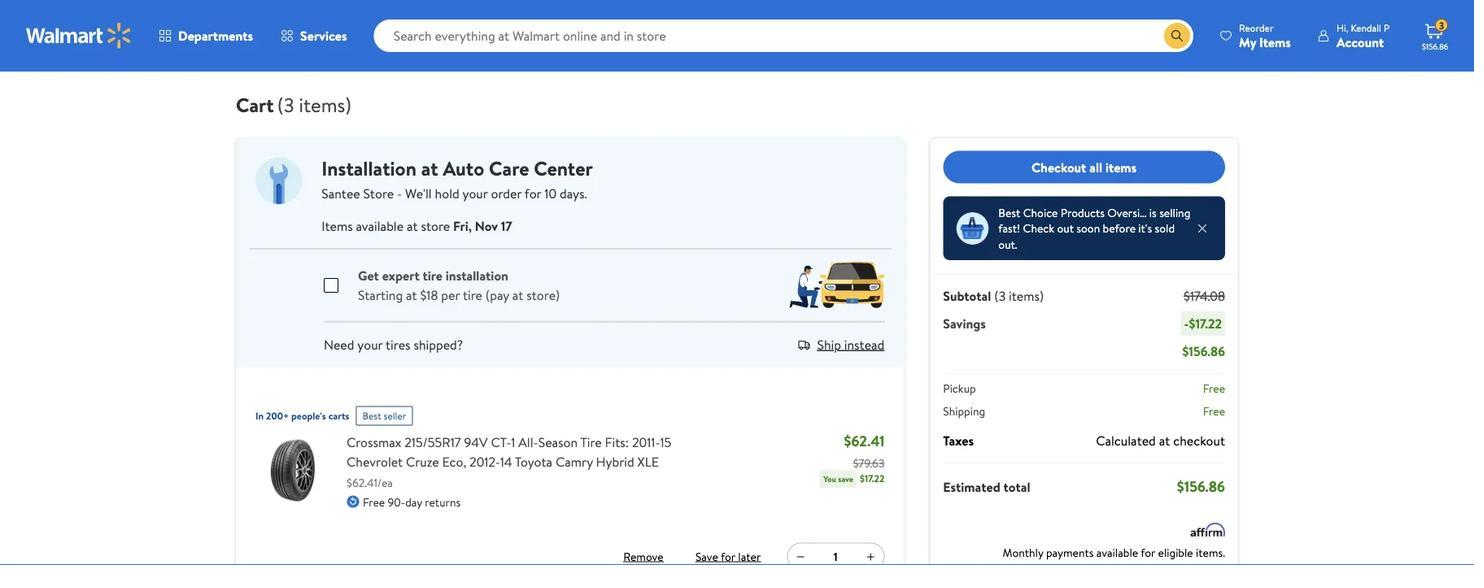 Task type: describe. For each thing, give the bounding box(es) containing it.
best for best seller
[[362, 409, 381, 423]]

kendall
[[1351, 21, 1381, 35]]

affirm image
[[1191, 523, 1225, 537]]

eligible
[[1158, 545, 1193, 561]]

remove
[[623, 549, 664, 565]]

tires
[[386, 336, 410, 353]]

1 vertical spatial 1
[[834, 549, 838, 565]]

$174.08
[[1184, 287, 1225, 305]]

none checkbox inside get expert tire installation, starting at $18 per tire (pay at store), page will refresh upon selection element
[[324, 268, 338, 283]]

store)
[[527, 286, 560, 304]]

ship
[[817, 336, 841, 353]]

seller
[[384, 409, 406, 423]]

items) for cart (3 items)
[[299, 91, 351, 118]]

at inside installation at auto care center santee store - we'll hold your order for 10 days.
[[421, 155, 438, 182]]

day
[[405, 494, 422, 510]]

departments button
[[145, 16, 267, 55]]

14
[[500, 453, 512, 471]]

checkout
[[1032, 158, 1086, 176]]

items.
[[1196, 545, 1225, 561]]

checkout all items
[[1032, 158, 1137, 176]]

at left $18
[[406, 286, 417, 304]]

need
[[324, 336, 354, 353]]

people's
[[291, 409, 326, 423]]

Walmart Site-Wide search field
[[374, 20, 1194, 52]]

items available at store fri, nov 17
[[322, 217, 512, 235]]

chevrolet
[[347, 453, 403, 471]]

departments
[[178, 27, 253, 45]]

carts
[[328, 409, 349, 423]]

less than x qty image
[[956, 212, 989, 245]]

1 vertical spatial $156.86
[[1182, 342, 1225, 360]]

increase quantity crossmax 215/55r17 94v ct-1 all-season tire fits: 2011-15 chevrolet cruze eco, 2012-14 toyota camry hybrid xle, current quantity 1 image
[[864, 550, 877, 563]]

in 200+ people's carts alert
[[255, 400, 349, 426]]

at left checkout
[[1159, 432, 1170, 450]]

calculated at checkout
[[1096, 432, 1225, 450]]

1 horizontal spatial -
[[1184, 315, 1189, 333]]

$62.41 $79.63 you save $17.22
[[823, 431, 885, 486]]

ship instead button
[[817, 336, 885, 353]]

save for later button
[[692, 544, 764, 565]]

checkout
[[1173, 432, 1225, 450]]

crossmax 215/55r17 94v ct-1 all-season tire fits: 2011-15 chevrolet cruze eco, 2012-14 toyota camry hybrid xle, with add-on services, $62.41/ea, 1 in cart image
[[255, 432, 334, 510]]

payments
[[1046, 545, 1094, 561]]

in 200+ people's carts
[[255, 409, 349, 423]]

$62.41
[[844, 431, 885, 452]]

close nudge image
[[1196, 222, 1209, 235]]

later
[[738, 549, 761, 565]]

starting
[[358, 286, 403, 304]]

1 horizontal spatial available
[[1096, 545, 1138, 561]]

10
[[544, 184, 557, 202]]

toyota
[[515, 453, 552, 471]]

free for shipping
[[1203, 403, 1225, 419]]

before
[[1103, 220, 1136, 236]]

camry
[[556, 453, 593, 471]]

soon
[[1077, 220, 1100, 236]]

walmart image
[[26, 23, 132, 49]]

care
[[489, 155, 529, 182]]

1 vertical spatial your
[[357, 336, 383, 353]]

best for best choice products oversi... is selling fast! check out soon before it's sold out.
[[998, 205, 1020, 220]]

santee
[[322, 184, 360, 202]]

1 horizontal spatial $17.22
[[1189, 315, 1222, 333]]

subtotal
[[943, 287, 991, 305]]

(pay
[[486, 286, 509, 304]]

Search search field
[[374, 20, 1194, 52]]

all
[[1089, 158, 1102, 176]]

ship instead
[[817, 336, 885, 353]]

installation
[[446, 266, 508, 284]]

checkout all items button
[[943, 151, 1225, 183]]

monthly
[[1003, 545, 1043, 561]]

check
[[1023, 220, 1054, 236]]

monthly payments available for eligible items.
[[1003, 545, 1225, 561]]

3
[[1439, 18, 1444, 32]]

per
[[441, 286, 460, 304]]

services button
[[267, 16, 361, 55]]

94v
[[464, 433, 488, 451]]

account
[[1337, 33, 1384, 51]]

tire
[[580, 433, 602, 451]]

save
[[838, 474, 853, 485]]

fits:
[[605, 433, 629, 451]]

-$17.22
[[1184, 315, 1222, 333]]

17
[[501, 217, 512, 235]]

savings
[[943, 315, 986, 333]]

cart (3 items)
[[236, 91, 351, 118]]

it's
[[1138, 220, 1152, 236]]

cart
[[236, 91, 274, 118]]

auto
[[443, 155, 484, 182]]

save for later
[[695, 549, 761, 565]]



Task type: locate. For each thing, give the bounding box(es) containing it.
1 left "increase quantity crossmax 215/55r17 94v ct-1 all-season tire fits: 2011-15 chevrolet cruze eco, 2012-14 toyota camry hybrid xle, current quantity 1" icon
[[834, 549, 838, 565]]

1 vertical spatial free
[[1203, 403, 1225, 419]]

hi,
[[1337, 21, 1348, 35]]

fri,
[[453, 217, 472, 235]]

store
[[421, 217, 450, 235]]

shipped?
[[414, 336, 463, 353]]

at right (pay
[[512, 286, 523, 304]]

1 vertical spatial (3
[[994, 287, 1006, 305]]

store
[[363, 184, 394, 202]]

(3 right cart
[[277, 91, 294, 118]]

(3 for subtotal
[[994, 287, 1006, 305]]

for left eligible
[[1141, 545, 1155, 561]]

$79.63
[[853, 456, 885, 471]]

season
[[538, 433, 578, 451]]

$17.22 inside $62.41 $79.63 you save $17.22
[[860, 472, 885, 486]]

best left "seller"
[[362, 409, 381, 423]]

calculated
[[1096, 432, 1156, 450]]

get
[[358, 266, 379, 284]]

cruze
[[406, 453, 439, 471]]

at
[[421, 155, 438, 182], [407, 217, 418, 235], [406, 286, 417, 304], [512, 286, 523, 304], [1159, 432, 1170, 450]]

for inside installation at auto care center santee store - we'll hold your order for 10 days.
[[525, 184, 541, 202]]

0 vertical spatial 1
[[511, 433, 515, 451]]

hold
[[435, 184, 459, 202]]

0 vertical spatial items
[[1259, 33, 1291, 51]]

1 vertical spatial available
[[1096, 545, 1138, 561]]

0 horizontal spatial your
[[357, 336, 383, 353]]

items) down the services
[[299, 91, 351, 118]]

sold
[[1155, 220, 1175, 236]]

items)
[[299, 91, 351, 118], [1009, 287, 1044, 305]]

crossmax 215/55r17 94v ct-1 all-season tire fits: 2011-15 chevrolet cruze eco, 2012-14 toyota camry hybrid xle $62.41/ea
[[347, 433, 671, 491]]

pickup
[[943, 381, 976, 397]]

best inside best choice products oversi... is selling fast! check out soon before it's sold out.
[[998, 205, 1020, 220]]

1 horizontal spatial tire
[[463, 286, 482, 304]]

0 vertical spatial free
[[1203, 381, 1225, 397]]

1 vertical spatial best
[[362, 409, 381, 423]]

0 horizontal spatial tire
[[423, 266, 443, 284]]

for left 10
[[525, 184, 541, 202]]

215/55r17
[[405, 433, 461, 451]]

p
[[1384, 21, 1390, 35]]

items) for subtotal (3 items)
[[1009, 287, 1044, 305]]

0 vertical spatial $156.86
[[1422, 41, 1448, 52]]

1 horizontal spatial your
[[463, 184, 488, 202]]

$156.86
[[1422, 41, 1448, 52], [1182, 342, 1225, 360], [1177, 477, 1225, 497]]

get expert tire installation starting at $18 per tire (pay at store)
[[358, 266, 560, 304]]

0 horizontal spatial (3
[[277, 91, 294, 118]]

1 vertical spatial $17.22
[[860, 472, 885, 486]]

decrease quantity crossmax 215/55r17 94v ct-1 all-season tire fits: 2011-15 chevrolet cruze eco, 2012-14 toyota camry hybrid xle, current quantity 1 image
[[794, 550, 807, 563]]

best seller
[[362, 409, 406, 423]]

days.
[[560, 184, 587, 202]]

$156.86 up affirm icon
[[1177, 477, 1225, 497]]

available down store
[[356, 217, 404, 235]]

tire up $18
[[423, 266, 443, 284]]

your inside installation at auto care center santee store - we'll hold your order for 10 days.
[[463, 184, 488, 202]]

1 horizontal spatial items
[[1259, 33, 1291, 51]]

best inside alert
[[362, 409, 381, 423]]

reorder my items
[[1239, 21, 1291, 51]]

0 vertical spatial available
[[356, 217, 404, 235]]

out.
[[998, 236, 1017, 252]]

xle
[[637, 453, 659, 471]]

crossmax 215/55r17 94v ct-1 all-season tire fits: 2011-15 chevrolet cruze eco, 2012-14 toyota camry hybrid xle link
[[347, 432, 686, 471]]

best choice products oversi... is selling fast! check out soon before it's sold out.
[[998, 205, 1190, 252]]

out
[[1057, 220, 1074, 236]]

items) down the 'out.'
[[1009, 287, 1044, 305]]

services
[[300, 27, 347, 45]]

1 horizontal spatial best
[[998, 205, 1020, 220]]

0 horizontal spatial available
[[356, 217, 404, 235]]

save
[[695, 549, 718, 565]]

fulfillment logo image
[[255, 157, 302, 204]]

estimated
[[943, 478, 1000, 496]]

0 horizontal spatial items
[[322, 217, 353, 235]]

free for pickup
[[1203, 381, 1225, 397]]

center
[[534, 155, 593, 182]]

your down the auto
[[463, 184, 488, 202]]

2 vertical spatial free
[[363, 494, 385, 510]]

$17.22 down $174.08
[[1189, 315, 1222, 333]]

0 vertical spatial -
[[397, 184, 402, 202]]

need your tires shipped?
[[324, 336, 463, 353]]

1 horizontal spatial items)
[[1009, 287, 1044, 305]]

0 horizontal spatial $17.22
[[860, 472, 885, 486]]

None checkbox
[[324, 268, 338, 283]]

oversi...
[[1108, 205, 1147, 220]]

1 vertical spatial items
[[322, 217, 353, 235]]

installation
[[322, 155, 416, 182]]

(3 for cart
[[277, 91, 294, 118]]

2012-
[[469, 453, 500, 471]]

$156.86 down 3
[[1422, 41, 1448, 52]]

0 vertical spatial best
[[998, 205, 1020, 220]]

0 vertical spatial tire
[[423, 266, 443, 284]]

for inside button
[[721, 549, 735, 565]]

for
[[525, 184, 541, 202], [1141, 545, 1155, 561], [721, 549, 735, 565]]

order
[[491, 184, 522, 202]]

(3
[[277, 91, 294, 118], [994, 287, 1006, 305]]

1 vertical spatial items)
[[1009, 287, 1044, 305]]

in
[[255, 409, 264, 423]]

1 horizontal spatial (3
[[994, 287, 1006, 305]]

1 vertical spatial tire
[[463, 286, 482, 304]]

at up the we'll
[[421, 155, 438, 182]]

(3 right the subtotal
[[994, 287, 1006, 305]]

- inside installation at auto care center santee store - we'll hold your order for 10 days.
[[397, 184, 402, 202]]

get expert tire installation, starting at $18 per tire (pay at store), page will refresh upon selection element
[[324, 266, 560, 304]]

0 vertical spatial (3
[[277, 91, 294, 118]]

2 vertical spatial $156.86
[[1177, 477, 1225, 497]]

total
[[1004, 478, 1030, 496]]

1 inside crossmax 215/55r17 94v ct-1 all-season tire fits: 2011-15 chevrolet cruze eco, 2012-14 toyota camry hybrid xle $62.41/ea
[[511, 433, 515, 451]]

expert
[[382, 266, 419, 284]]

- down $174.08
[[1184, 315, 1189, 333]]

hybrid
[[596, 453, 634, 471]]

best left choice on the right top of page
[[998, 205, 1020, 220]]

0 horizontal spatial -
[[397, 184, 402, 202]]

tire
[[423, 266, 443, 284], [463, 286, 482, 304]]

1 horizontal spatial 1
[[834, 549, 838, 565]]

items inside reorder my items
[[1259, 33, 1291, 51]]

ct-
[[491, 433, 511, 451]]

0 vertical spatial $17.22
[[1189, 315, 1222, 333]]

your left the tires
[[357, 336, 383, 353]]

0 horizontal spatial for
[[525, 184, 541, 202]]

choice
[[1023, 205, 1058, 220]]

hi, kendall p account
[[1337, 21, 1390, 51]]

$156.86 down -$17.22
[[1182, 342, 1225, 360]]

- left the we'll
[[397, 184, 402, 202]]

all-
[[518, 433, 538, 451]]

0 vertical spatial items)
[[299, 91, 351, 118]]

products
[[1061, 205, 1105, 220]]

at left store at the top left of the page
[[407, 217, 418, 235]]

0 vertical spatial your
[[463, 184, 488, 202]]

you
[[823, 474, 836, 485]]

nov
[[475, 217, 498, 235]]

0 horizontal spatial 1
[[511, 433, 515, 451]]

tire down installation
[[463, 286, 482, 304]]

available
[[356, 217, 404, 235], [1096, 545, 1138, 561]]

for right save
[[721, 549, 735, 565]]

best seller alert
[[356, 400, 413, 426]]

shipping
[[943, 403, 985, 419]]

free 90-day returns
[[363, 494, 461, 510]]

$17.22 down $79.63
[[860, 472, 885, 486]]

instead
[[844, 336, 885, 353]]

search icon image
[[1171, 29, 1184, 42]]

15
[[660, 433, 671, 451]]

items right my
[[1259, 33, 1291, 51]]

estimated total
[[943, 478, 1030, 496]]

selling
[[1159, 205, 1190, 220]]

we'll
[[405, 184, 432, 202]]

1 left all- on the left of page
[[511, 433, 515, 451]]

is
[[1149, 205, 1157, 220]]

2 horizontal spatial for
[[1141, 545, 1155, 561]]

fast!
[[998, 220, 1020, 236]]

returns
[[425, 494, 461, 510]]

crossmax
[[347, 433, 401, 451]]

available right payments
[[1096, 545, 1138, 561]]

items down santee
[[322, 217, 353, 235]]

0 horizontal spatial items)
[[299, 91, 351, 118]]

90-
[[388, 494, 405, 510]]

0 horizontal spatial best
[[362, 409, 381, 423]]

installation at auto care center santee store - we'll hold your order for 10 days.
[[322, 155, 593, 202]]

1 vertical spatial -
[[1184, 315, 1189, 333]]

items
[[1106, 158, 1137, 176]]

-
[[397, 184, 402, 202], [1184, 315, 1189, 333]]

1 horizontal spatial for
[[721, 549, 735, 565]]



Task type: vqa. For each thing, say whether or not it's contained in the screenshot.
Hybrid
yes



